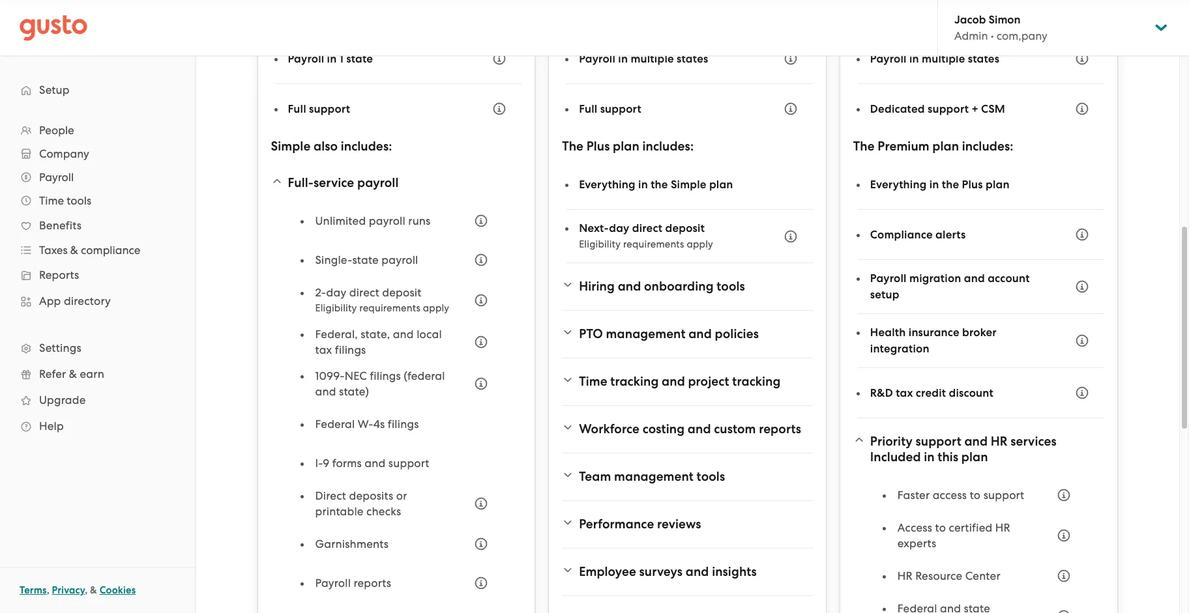Task type: describe. For each thing, give the bounding box(es) containing it.
pto
[[579, 327, 603, 342]]

directory
[[64, 295, 111, 308]]

compliance
[[81, 244, 140, 257]]

management for team
[[614, 469, 694, 484]]

gusto navigation element
[[0, 56, 195, 460]]

pto management and policies button
[[562, 319, 813, 350]]

w-
[[358, 418, 373, 431]]

pto management and policies
[[579, 327, 759, 342]]

multiple for dedicated
[[922, 52, 965, 66]]

upgrade
[[39, 394, 86, 407]]

& for earn
[[69, 368, 77, 381]]

reports inside dropdown button
[[759, 422, 801, 437]]

full-
[[288, 175, 314, 190]]

hr for certified
[[995, 522, 1010, 535]]

payroll migration and account setup
[[870, 272, 1030, 302]]

taxes & compliance button
[[13, 239, 182, 262]]

support up simple also includes:
[[309, 102, 350, 116]]

setup
[[39, 83, 70, 96]]

support inside priority support and hr services included in this plan
[[916, 434, 962, 449]]

federal,
[[315, 328, 358, 341]]

direct
[[315, 490, 346, 503]]

custom
[[714, 422, 756, 437]]

state,
[[361, 328, 390, 341]]

tools inside time tools 'dropdown button'
[[67, 194, 91, 207]]

health
[[870, 326, 906, 340]]

support up or
[[388, 457, 429, 470]]

payroll button
[[13, 166, 182, 189]]

premium
[[878, 139, 930, 154]]

compliance
[[870, 228, 933, 242]]

the for the plus plan includes:
[[562, 139, 584, 154]]

the for the premium plan includes:
[[853, 139, 875, 154]]

0 horizontal spatial plus
[[587, 139, 610, 154]]

state)
[[339, 385, 369, 398]]

1 includes: from the left
[[341, 139, 392, 154]]

filings inside federal, state, and local tax filings
[[335, 344, 366, 357]]

payroll reports
[[315, 577, 391, 590]]

tax inside federal, state, and local tax filings
[[315, 344, 332, 357]]

tools inside the 'team management tools' dropdown button
[[697, 469, 725, 484]]

migration
[[909, 272, 961, 286]]

& for compliance
[[70, 244, 78, 257]]

plan inside priority support and hr services included in this plan
[[962, 450, 988, 465]]

list containing faster access to support
[[883, 481, 1078, 614]]

1 vertical spatial payroll
[[369, 215, 405, 228]]

project
[[688, 374, 729, 389]]

eligibility for 2-
[[315, 303, 357, 314]]

app
[[39, 295, 61, 308]]

center
[[965, 570, 1001, 583]]

also
[[314, 139, 338, 154]]

printable
[[315, 505, 364, 518]]

2 vertical spatial hr
[[898, 570, 913, 583]]

credit
[[916, 386, 946, 400]]

workforce costing and custom reports button
[[562, 414, 813, 445]]

r&d
[[870, 386, 893, 400]]

surveys
[[639, 565, 683, 580]]

deposits
[[349, 490, 393, 503]]

and right hiring
[[618, 279, 641, 294]]

reviews
[[657, 517, 701, 532]]

terms
[[20, 585, 47, 597]]

performance reviews button
[[562, 509, 813, 540]]

1
[[339, 52, 344, 66]]

direct for 2-
[[349, 286, 379, 299]]

benefits
[[39, 219, 82, 232]]

health insurance broker integration
[[870, 326, 997, 356]]

requirements for next-
[[623, 239, 684, 250]]

jacob
[[954, 13, 986, 27]]

company
[[39, 147, 89, 160]]

1 horizontal spatial simple
[[671, 178, 707, 191]]

refer
[[39, 368, 66, 381]]

faster
[[898, 489, 930, 502]]

included
[[870, 450, 921, 465]]

and inside 1099-nec filings (federal and state)
[[315, 385, 336, 398]]

next-
[[579, 222, 609, 235]]

direct deposits or printable checks
[[315, 490, 407, 518]]

time tracking and project tracking
[[579, 374, 781, 389]]

forms
[[332, 457, 362, 470]]

day for next-
[[609, 222, 629, 235]]

privacy link
[[52, 585, 85, 597]]

performance
[[579, 517, 654, 532]]

support left +
[[928, 102, 969, 116]]

unlimited payroll runs
[[315, 215, 431, 228]]

payroll in multiple states for dedicated
[[870, 52, 1000, 66]]

0 vertical spatial to
[[970, 489, 981, 502]]

payroll inside payroll migration and account setup
[[870, 272, 907, 286]]

everything for premium
[[870, 178, 927, 191]]

reports
[[39, 269, 79, 282]]

(federal
[[404, 370, 445, 383]]

earn
[[80, 368, 104, 381]]

day for 2-
[[326, 286, 346, 299]]

nec
[[345, 370, 367, 383]]

and for pto management and policies
[[689, 327, 712, 342]]

federal
[[315, 418, 355, 431]]

service
[[314, 175, 354, 190]]

1 vertical spatial tax
[[896, 386, 913, 400]]

0 horizontal spatial simple
[[271, 139, 311, 154]]

app directory link
[[13, 289, 182, 313]]

requirements for 2-
[[359, 303, 420, 314]]

apply for next-
[[687, 239, 713, 250]]

team management tools button
[[562, 462, 813, 493]]

services
[[1011, 434, 1057, 449]]

hiring and onboarding tools
[[579, 279, 745, 294]]

payroll for service
[[357, 175, 399, 190]]

2 vertical spatial &
[[90, 585, 97, 597]]

i-9 forms and support
[[315, 457, 429, 470]]

payroll in 1 state
[[288, 52, 373, 66]]

settings link
[[13, 336, 182, 360]]

cookies
[[100, 585, 136, 597]]

policies
[[715, 327, 759, 342]]

+
[[972, 102, 979, 116]]

access to certified hr experts
[[898, 522, 1010, 550]]

faster access to support
[[898, 489, 1025, 502]]

cookies button
[[100, 583, 136, 599]]

9
[[323, 457, 330, 470]]

certified
[[949, 522, 993, 535]]

deposit for next-
[[665, 222, 705, 235]]

dedicated support + csm
[[870, 102, 1005, 116]]

2 tracking from the left
[[732, 374, 781, 389]]

broker
[[962, 326, 997, 340]]

and for federal, state, and local tax filings
[[393, 328, 414, 341]]

to inside access to certified hr experts
[[935, 522, 946, 535]]

garnishments
[[315, 538, 389, 551]]

workforce costing and custom reports
[[579, 422, 801, 437]]

the for plus
[[651, 178, 668, 191]]



Task type: vqa. For each thing, say whether or not it's contained in the screenshot.


Task type: locate. For each thing, give the bounding box(es) containing it.
tracking
[[610, 374, 659, 389], [732, 374, 781, 389]]

tools inside hiring and onboarding tools dropdown button
[[717, 279, 745, 294]]

1 full support from the left
[[288, 102, 350, 116]]

discount
[[949, 386, 994, 400]]

direct inside 2-day direct deposit eligibility requirements apply
[[349, 286, 379, 299]]

1 horizontal spatial tax
[[896, 386, 913, 400]]

eligibility inside 2-day direct deposit eligibility requirements apply
[[315, 303, 357, 314]]

1 vertical spatial filings
[[370, 370, 401, 383]]

1 vertical spatial state
[[352, 254, 379, 267]]

1 horizontal spatial full support
[[579, 102, 641, 116]]

management
[[606, 327, 686, 342], [614, 469, 694, 484]]

priority support and hr services included in this plan
[[870, 434, 1057, 465]]

apply inside next-day direct deposit eligibility requirements apply
[[687, 239, 713, 250]]

help
[[39, 420, 64, 433]]

0 vertical spatial simple
[[271, 139, 311, 154]]

2 states from the left
[[968, 52, 1000, 66]]

company button
[[13, 142, 182, 166]]

includes: for the premium plan includes:
[[962, 139, 1013, 154]]

hr inside priority support and hr services included in this plan
[[991, 434, 1008, 449]]

and right "surveys"
[[686, 565, 709, 580]]

day inside next-day direct deposit eligibility requirements apply
[[609, 222, 629, 235]]

direct down everything in the simple plan
[[632, 222, 663, 235]]

checks
[[366, 505, 401, 518]]

1 vertical spatial plus
[[962, 178, 983, 191]]

setup link
[[13, 78, 182, 102]]

1 horizontal spatial the
[[942, 178, 959, 191]]

0 vertical spatial apply
[[687, 239, 713, 250]]

& left earn
[[69, 368, 77, 381]]

1 horizontal spatial tracking
[[732, 374, 781, 389]]

2-day direct deposit eligibility requirements apply
[[315, 286, 449, 314]]

1 vertical spatial hr
[[995, 522, 1010, 535]]

tax down the federal,
[[315, 344, 332, 357]]

states for full support
[[677, 52, 708, 66]]

hr left services
[[991, 434, 1008, 449]]

includes:
[[341, 139, 392, 154], [643, 139, 694, 154], [962, 139, 1013, 154]]

and left policies
[[689, 327, 712, 342]]

0 vertical spatial tax
[[315, 344, 332, 357]]

eligibility for next-
[[579, 239, 621, 250]]

requirements inside 2-day direct deposit eligibility requirements apply
[[359, 303, 420, 314]]

multiple for full
[[631, 52, 674, 66]]

1 horizontal spatial eligibility
[[579, 239, 621, 250]]

0 horizontal spatial full support
[[288, 102, 350, 116]]

settings
[[39, 342, 81, 355]]

0 horizontal spatial ,
[[47, 585, 49, 597]]

performance reviews
[[579, 517, 701, 532]]

1 horizontal spatial ,
[[85, 585, 88, 597]]

includes: right also
[[341, 139, 392, 154]]

management inside pto management and policies dropdown button
[[606, 327, 686, 342]]

full support for 1
[[288, 102, 350, 116]]

0 vertical spatial reports
[[759, 422, 801, 437]]

workforce
[[579, 422, 640, 437]]

2 everything from the left
[[870, 178, 927, 191]]

deposit
[[665, 222, 705, 235], [382, 286, 422, 299]]

time inside 'dropdown button'
[[579, 374, 607, 389]]

1 the from the left
[[562, 139, 584, 154]]

federal w-4s filings
[[315, 418, 419, 431]]

1 horizontal spatial direct
[[632, 222, 663, 235]]

0 horizontal spatial the
[[562, 139, 584, 154]]

everything in the plus plan
[[870, 178, 1010, 191]]

integration
[[870, 342, 930, 356]]

day down everything in the simple plan
[[609, 222, 629, 235]]

and inside 'dropdown button'
[[662, 374, 685, 389]]

0 horizontal spatial everything
[[579, 178, 636, 191]]

people
[[39, 124, 74, 137]]

, left cookies button
[[85, 585, 88, 597]]

team
[[579, 469, 611, 484]]

insurance
[[909, 326, 960, 340]]

, left the privacy
[[47, 585, 49, 597]]

1 horizontal spatial full
[[579, 102, 597, 116]]

everything down premium
[[870, 178, 927, 191]]

2 vertical spatial tools
[[697, 469, 725, 484]]

1 vertical spatial reports
[[354, 577, 391, 590]]

full support for multiple
[[579, 102, 641, 116]]

full support
[[288, 102, 350, 116], [579, 102, 641, 116]]

0 vertical spatial hr
[[991, 434, 1008, 449]]

payroll left runs
[[369, 215, 405, 228]]

1 horizontal spatial the
[[853, 139, 875, 154]]

0 horizontal spatial payroll in multiple states
[[579, 52, 708, 66]]

1 horizontal spatial multiple
[[922, 52, 965, 66]]

employee surveys and insights
[[579, 565, 757, 580]]

& right taxes
[[70, 244, 78, 257]]

1 vertical spatial day
[[326, 286, 346, 299]]

access
[[933, 489, 967, 502]]

list containing unlimited payroll runs
[[301, 207, 496, 614]]

deposit for 2-
[[382, 286, 422, 299]]

everything for plus
[[579, 178, 636, 191]]

0 horizontal spatial list
[[0, 119, 195, 439]]

2 multiple from the left
[[922, 52, 965, 66]]

1 vertical spatial tools
[[717, 279, 745, 294]]

and
[[964, 272, 985, 286], [618, 279, 641, 294], [689, 327, 712, 342], [393, 328, 414, 341], [662, 374, 685, 389], [315, 385, 336, 398], [688, 422, 711, 437], [965, 434, 988, 449], [365, 457, 386, 470], [686, 565, 709, 580]]

direct for next-
[[632, 222, 663, 235]]

& inside dropdown button
[[70, 244, 78, 257]]

time inside 'dropdown button'
[[39, 194, 64, 207]]

includes: down csm
[[962, 139, 1013, 154]]

1 horizontal spatial day
[[609, 222, 629, 235]]

0 horizontal spatial requirements
[[359, 303, 420, 314]]

deposit down single-state payroll
[[382, 286, 422, 299]]

reports link
[[13, 263, 182, 287]]

1 vertical spatial management
[[614, 469, 694, 484]]

1 vertical spatial direct
[[349, 286, 379, 299]]

in inside priority support and hr services included in this plan
[[924, 450, 935, 465]]

state right "1" in the left top of the page
[[346, 52, 373, 66]]

filings right 'nec'
[[370, 370, 401, 383]]

2 vertical spatial filings
[[388, 418, 419, 431]]

1 states from the left
[[677, 52, 708, 66]]

0 horizontal spatial direct
[[349, 286, 379, 299]]

tools down workforce costing and custom reports
[[697, 469, 725, 484]]

& left cookies
[[90, 585, 97, 597]]

privacy
[[52, 585, 85, 597]]

1 horizontal spatial includes:
[[643, 139, 694, 154]]

2 payroll in multiple states from the left
[[870, 52, 1000, 66]]

0 vertical spatial management
[[606, 327, 686, 342]]

0 horizontal spatial includes:
[[341, 139, 392, 154]]

and right forms
[[365, 457, 386, 470]]

hr left resource
[[898, 570, 913, 583]]

0 vertical spatial tools
[[67, 194, 91, 207]]

and for time tracking and project tracking
[[662, 374, 685, 389]]

full-service payroll button
[[271, 168, 522, 199]]

2 full support from the left
[[579, 102, 641, 116]]

0 vertical spatial deposit
[[665, 222, 705, 235]]

time tools
[[39, 194, 91, 207]]

unlimited
[[315, 215, 366, 228]]

payroll inside dropdown button
[[357, 175, 399, 190]]

and for payroll migration and account setup
[[964, 272, 985, 286]]

time up benefits
[[39, 194, 64, 207]]

management down hiring and onboarding tools
[[606, 327, 686, 342]]

and left account
[[964, 272, 985, 286]]

app directory
[[39, 295, 111, 308]]

terms link
[[20, 585, 47, 597]]

tools down payroll dropdown button
[[67, 194, 91, 207]]

tracking right project
[[732, 374, 781, 389]]

the down the premium plan includes:
[[942, 178, 959, 191]]

dedicated
[[870, 102, 925, 116]]

1 horizontal spatial list
[[301, 207, 496, 614]]

0 vertical spatial state
[[346, 52, 373, 66]]

and inside dropdown button
[[686, 565, 709, 580]]

0 vertical spatial plus
[[587, 139, 610, 154]]

1 vertical spatial time
[[579, 374, 607, 389]]

1 vertical spatial simple
[[671, 178, 707, 191]]

payroll down runs
[[382, 254, 418, 267]]

2 , from the left
[[85, 585, 88, 597]]

hr right certified
[[995, 522, 1010, 535]]

deposit inside 2-day direct deposit eligibility requirements apply
[[382, 286, 422, 299]]

apply up hiring and onboarding tools dropdown button
[[687, 239, 713, 250]]

0 horizontal spatial deposit
[[382, 286, 422, 299]]

day inside 2-day direct deposit eligibility requirements apply
[[326, 286, 346, 299]]

management inside the 'team management tools' dropdown button
[[614, 469, 694, 484]]

support up the plus plan includes:
[[600, 102, 641, 116]]

full for payroll in multiple states
[[579, 102, 597, 116]]

0 horizontal spatial reports
[[354, 577, 391, 590]]

single-
[[315, 254, 352, 267]]

admin
[[954, 29, 988, 42]]

and inside priority support and hr services included in this plan
[[965, 434, 988, 449]]

the for premium
[[942, 178, 959, 191]]

payroll in multiple states for full
[[579, 52, 708, 66]]

1 vertical spatial eligibility
[[315, 303, 357, 314]]

1 vertical spatial apply
[[423, 303, 449, 314]]

management for pto
[[606, 327, 686, 342]]

plus
[[587, 139, 610, 154], [962, 178, 983, 191]]

1 horizontal spatial everything
[[870, 178, 927, 191]]

insights
[[712, 565, 757, 580]]

0 horizontal spatial to
[[935, 522, 946, 535]]

1 vertical spatial to
[[935, 522, 946, 535]]

and for workforce costing and custom reports
[[688, 422, 711, 437]]

tools
[[67, 194, 91, 207], [717, 279, 745, 294], [697, 469, 725, 484]]

in
[[327, 52, 337, 66], [618, 52, 628, 66], [909, 52, 919, 66], [638, 178, 648, 191], [930, 178, 939, 191], [924, 450, 935, 465]]

requirements up hiring and onboarding tools
[[623, 239, 684, 250]]

compliance alerts
[[870, 228, 966, 242]]

1 vertical spatial deposit
[[382, 286, 422, 299]]

eligibility down 2-
[[315, 303, 357, 314]]

0 vertical spatial payroll
[[357, 175, 399, 190]]

direct down single-state payroll
[[349, 286, 379, 299]]

time for time tools
[[39, 194, 64, 207]]

reports down garnishments
[[354, 577, 391, 590]]

csm
[[981, 102, 1005, 116]]

state down unlimited payroll runs
[[352, 254, 379, 267]]

and inside federal, state, and local tax filings
[[393, 328, 414, 341]]

help link
[[13, 415, 182, 438]]

and down discount
[[965, 434, 988, 449]]

requirements inside next-day direct deposit eligibility requirements apply
[[623, 239, 684, 250]]

1 tracking from the left
[[610, 374, 659, 389]]

eligibility down 'next-'
[[579, 239, 621, 250]]

0 horizontal spatial the
[[651, 178, 668, 191]]

com,pany
[[997, 29, 1048, 42]]

hr inside access to certified hr experts
[[995, 522, 1010, 535]]

full for payroll in 1 state
[[288, 102, 306, 116]]

onboarding
[[644, 279, 714, 294]]

1 full from the left
[[288, 102, 306, 116]]

payroll in multiple states
[[579, 52, 708, 66], [870, 52, 1000, 66]]

1 the from the left
[[651, 178, 668, 191]]

full support up also
[[288, 102, 350, 116]]

4s
[[373, 418, 385, 431]]

0 horizontal spatial eligibility
[[315, 303, 357, 314]]

terms , privacy , & cookies
[[20, 585, 136, 597]]

0 horizontal spatial day
[[326, 286, 346, 299]]

2 horizontal spatial includes:
[[962, 139, 1013, 154]]

priority
[[870, 434, 913, 449]]

support up certified
[[984, 489, 1025, 502]]

tools up policies
[[717, 279, 745, 294]]

the down the plus plan includes:
[[651, 178, 668, 191]]

1 horizontal spatial reports
[[759, 422, 801, 437]]

hiring
[[579, 279, 615, 294]]

benefits link
[[13, 214, 182, 237]]

eligibility inside next-day direct deposit eligibility requirements apply
[[579, 239, 621, 250]]

hr for and
[[991, 434, 1008, 449]]

payroll for state
[[382, 254, 418, 267]]

payroll inside dropdown button
[[39, 171, 74, 184]]

and left local
[[393, 328, 414, 341]]

runs
[[408, 215, 431, 228]]

3 includes: from the left
[[962, 139, 1013, 154]]

setup
[[870, 288, 899, 302]]

0 horizontal spatial time
[[39, 194, 64, 207]]

full support up the plus plan includes:
[[579, 102, 641, 116]]

payroll up unlimited payroll runs
[[357, 175, 399, 190]]

2 full from the left
[[579, 102, 597, 116]]

day down single-
[[326, 286, 346, 299]]

to
[[970, 489, 981, 502], [935, 522, 946, 535]]

2 the from the left
[[853, 139, 875, 154]]

apply for 2-
[[423, 303, 449, 314]]

direct inside next-day direct deposit eligibility requirements apply
[[632, 222, 663, 235]]

employee surveys and insights button
[[562, 557, 813, 588]]

,
[[47, 585, 49, 597], [85, 585, 88, 597]]

full up simple also includes:
[[288, 102, 306, 116]]

support
[[309, 102, 350, 116], [600, 102, 641, 116], [928, 102, 969, 116], [916, 434, 962, 449], [388, 457, 429, 470], [984, 489, 1025, 502]]

the
[[651, 178, 668, 191], [942, 178, 959, 191]]

1 horizontal spatial time
[[579, 374, 607, 389]]

includes: for the plus plan includes:
[[643, 139, 694, 154]]

time down pto
[[579, 374, 607, 389]]

1 horizontal spatial apply
[[687, 239, 713, 250]]

federal, state, and local tax filings
[[315, 328, 442, 357]]

includes: up everything in the simple plan
[[643, 139, 694, 154]]

simple
[[271, 139, 311, 154], [671, 178, 707, 191]]

0 horizontal spatial tax
[[315, 344, 332, 357]]

0 horizontal spatial apply
[[423, 303, 449, 314]]

2 vertical spatial payroll
[[382, 254, 418, 267]]

experts
[[898, 537, 936, 550]]

time for time tracking and project tracking
[[579, 374, 607, 389]]

r&d tax credit discount
[[870, 386, 994, 400]]

states for dedicated support + csm
[[968, 52, 1000, 66]]

2 includes: from the left
[[643, 139, 694, 154]]

reports inside list
[[354, 577, 391, 590]]

1 horizontal spatial requirements
[[623, 239, 684, 250]]

apply up local
[[423, 303, 449, 314]]

2 the from the left
[[942, 178, 959, 191]]

0 vertical spatial requirements
[[623, 239, 684, 250]]

0 vertical spatial filings
[[335, 344, 366, 357]]

to right access
[[970, 489, 981, 502]]

0 horizontal spatial multiple
[[631, 52, 674, 66]]

0 vertical spatial day
[[609, 222, 629, 235]]

0 horizontal spatial full
[[288, 102, 306, 116]]

and left custom
[[688, 422, 711, 437]]

hr resource center
[[898, 570, 1001, 583]]

simple also includes:
[[271, 139, 392, 154]]

home image
[[20, 15, 87, 41]]

1 vertical spatial &
[[69, 368, 77, 381]]

support up "this"
[[916, 434, 962, 449]]

1 horizontal spatial states
[[968, 52, 1000, 66]]

filings down the federal,
[[335, 344, 366, 357]]

0 horizontal spatial tracking
[[610, 374, 659, 389]]

payroll
[[288, 52, 324, 66], [579, 52, 615, 66], [870, 52, 907, 66], [39, 171, 74, 184], [870, 272, 907, 286], [315, 577, 351, 590]]

filings right 4s
[[388, 418, 419, 431]]

plan
[[613, 139, 639, 154], [933, 139, 959, 154], [709, 178, 733, 191], [986, 178, 1010, 191], [962, 450, 988, 465]]

•
[[991, 29, 994, 42]]

and for priority support and hr services included in this plan
[[965, 434, 988, 449]]

1 everything from the left
[[579, 178, 636, 191]]

1 multiple from the left
[[631, 52, 674, 66]]

and for employee surveys and insights
[[686, 565, 709, 580]]

1 vertical spatial requirements
[[359, 303, 420, 314]]

requirements up state,
[[359, 303, 420, 314]]

full
[[288, 102, 306, 116], [579, 102, 597, 116]]

full-service payroll
[[288, 175, 399, 190]]

2 horizontal spatial list
[[883, 481, 1078, 614]]

tax right r&d
[[896, 386, 913, 400]]

and left project
[[662, 374, 685, 389]]

0 vertical spatial direct
[[632, 222, 663, 235]]

deposit down everything in the simple plan
[[665, 222, 705, 235]]

0 horizontal spatial states
[[677, 52, 708, 66]]

hr
[[991, 434, 1008, 449], [995, 522, 1010, 535], [898, 570, 913, 583]]

day
[[609, 222, 629, 235], [326, 286, 346, 299]]

0 vertical spatial &
[[70, 244, 78, 257]]

upgrade link
[[13, 389, 182, 412]]

state
[[346, 52, 373, 66], [352, 254, 379, 267]]

jacob simon admin • com,pany
[[954, 13, 1048, 42]]

apply inside 2-day direct deposit eligibility requirements apply
[[423, 303, 449, 314]]

time tools button
[[13, 189, 182, 213]]

1 payroll in multiple states from the left
[[579, 52, 708, 66]]

management down costing
[[614, 469, 694, 484]]

0 vertical spatial eligibility
[[579, 239, 621, 250]]

1 horizontal spatial payroll in multiple states
[[870, 52, 1000, 66]]

tax
[[315, 344, 332, 357], [896, 386, 913, 400]]

team management tools
[[579, 469, 725, 484]]

time tracking and project tracking button
[[562, 366, 813, 398]]

deposit inside next-day direct deposit eligibility requirements apply
[[665, 222, 705, 235]]

to right the access
[[935, 522, 946, 535]]

and inside payroll migration and account setup
[[964, 272, 985, 286]]

1 , from the left
[[47, 585, 49, 597]]

1 horizontal spatial to
[[970, 489, 981, 502]]

full up the plus plan includes:
[[579, 102, 597, 116]]

reports right custom
[[759, 422, 801, 437]]

list containing people
[[0, 119, 195, 439]]

costing
[[643, 422, 685, 437]]

and down 1099-
[[315, 385, 336, 398]]

0 vertical spatial time
[[39, 194, 64, 207]]

1 horizontal spatial deposit
[[665, 222, 705, 235]]

list
[[0, 119, 195, 439], [301, 207, 496, 614], [883, 481, 1078, 614]]

everything down the plus plan includes:
[[579, 178, 636, 191]]

tracking up workforce
[[610, 374, 659, 389]]

1 horizontal spatial plus
[[962, 178, 983, 191]]

filings inside 1099-nec filings (federal and state)
[[370, 370, 401, 383]]

eligibility
[[579, 239, 621, 250], [315, 303, 357, 314]]



